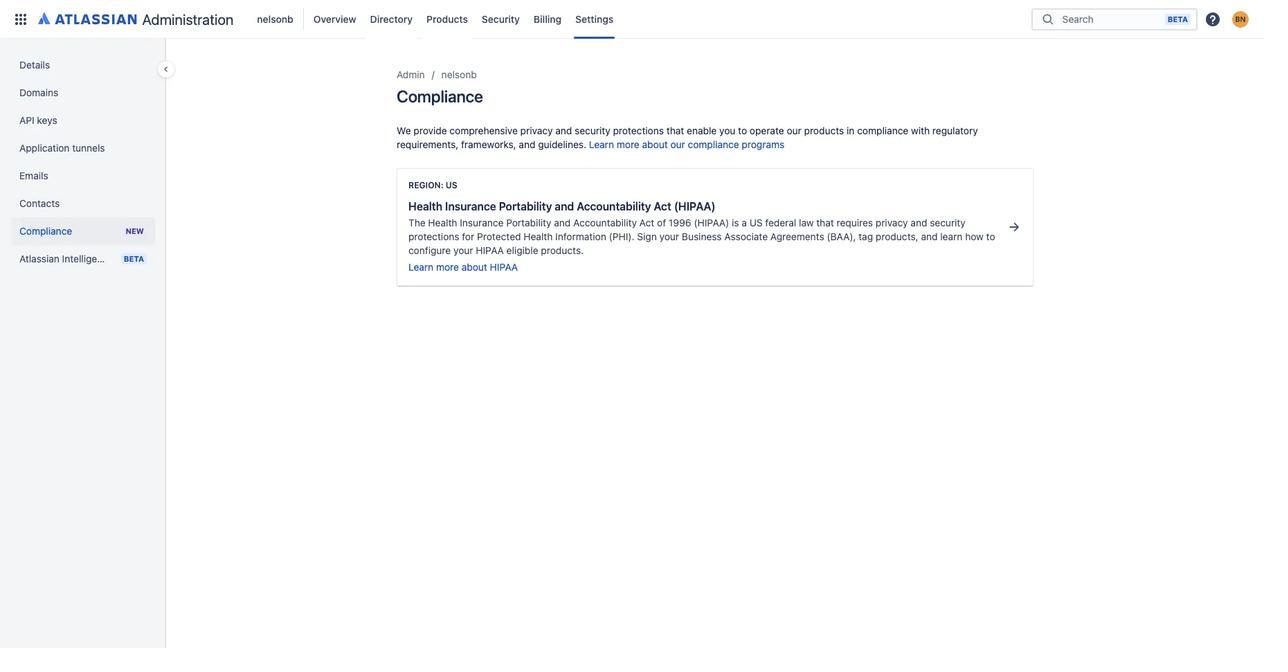 Task type: describe. For each thing, give the bounding box(es) containing it.
products
[[804, 125, 844, 136]]

0 horizontal spatial compliance
[[19, 225, 72, 237]]

0 vertical spatial compliance
[[397, 87, 483, 106]]

compliance inside we provide comprehensive privacy and security protections that enable you to operate our products in compliance with regulatory requirements, frameworks, and guidelines.
[[857, 125, 909, 136]]

0 vertical spatial your
[[660, 231, 679, 242]]

0 vertical spatial portability
[[499, 200, 552, 213]]

overview link
[[309, 8, 361, 30]]

eligible
[[507, 244, 538, 256]]

1 vertical spatial health
[[428, 217, 457, 229]]

of
[[657, 217, 666, 229]]

products
[[427, 13, 468, 25]]

tag
[[859, 231, 873, 242]]

guidelines.
[[538, 138, 587, 150]]

0 vertical spatial nelsonb link
[[253, 8, 298, 30]]

0 vertical spatial accountability
[[577, 200, 651, 213]]

admin
[[397, 69, 425, 80]]

privacy inside the health insurance portability and accountability act (hipaa) the health insurance portability and accountability act of 1996 (hipaa) is a us federal law that requires privacy and security protections for protected health information (phi). sign your business associate agreements (baa), tag products, and learn how to configure your hipaa eligible products. learn more about hipaa
[[876, 217, 908, 229]]

administration
[[142, 11, 234, 27]]

directory
[[370, 13, 413, 25]]

administration link
[[33, 8, 239, 30]]

provide
[[414, 125, 447, 136]]

1 vertical spatial hipaa
[[490, 261, 518, 273]]

keys
[[37, 114, 57, 126]]

api
[[19, 114, 34, 126]]

beta
[[1168, 14, 1188, 23]]

about inside the health insurance portability and accountability act (hipaa) the health insurance portability and accountability act of 1996 (hipaa) is a us federal law that requires privacy and security protections for protected health information (phi). sign your business associate agreements (baa), tag products, and learn how to configure your hipaa eligible products. learn more about hipaa
[[462, 261, 487, 273]]

1 vertical spatial our
[[671, 138, 685, 150]]

protected
[[477, 231, 521, 242]]

(baa),
[[827, 231, 856, 242]]

learn more about our compliance programs
[[589, 138, 785, 150]]

products.
[[541, 244, 584, 256]]

application tunnels
[[19, 142, 105, 154]]

0 vertical spatial about
[[642, 138, 668, 150]]

in
[[847, 125, 855, 136]]

application tunnels link
[[11, 134, 155, 162]]

the
[[409, 217, 426, 229]]

help icon image
[[1205, 11, 1222, 27]]

administration banner
[[0, 0, 1264, 39]]

settings link
[[571, 8, 618, 30]]

regulatory
[[933, 125, 978, 136]]

for
[[462, 231, 475, 242]]

comprehensive
[[450, 125, 518, 136]]

domains
[[19, 87, 58, 98]]

we
[[397, 125, 411, 136]]

agreements
[[771, 231, 825, 242]]

we provide comprehensive privacy and security protections that enable you to operate our products in compliance with regulatory requirements, frameworks, and guidelines.
[[397, 125, 978, 150]]

that inside we provide comprehensive privacy and security protections that enable you to operate our products in compliance with regulatory requirements, frameworks, and guidelines.
[[667, 125, 684, 136]]

federal
[[765, 217, 797, 229]]

requires
[[837, 217, 873, 229]]

sign
[[637, 231, 657, 242]]

a
[[742, 217, 747, 229]]

appswitcher icon image
[[12, 11, 29, 27]]

0 vertical spatial act
[[654, 200, 672, 213]]

frameworks,
[[461, 138, 516, 150]]

search icon image
[[1040, 12, 1057, 26]]

1 horizontal spatial more
[[617, 138, 640, 150]]

how
[[965, 231, 984, 242]]

security inside we provide comprehensive privacy and security protections that enable you to operate our products in compliance with regulatory requirements, frameworks, and guidelines.
[[575, 125, 611, 136]]

to inside the health insurance portability and accountability act (hipaa) the health insurance portability and accountability act of 1996 (hipaa) is a us federal law that requires privacy and security protections for protected health information (phi). sign your business associate agreements (baa), tag products, and learn how to configure your hipaa eligible products. learn more about hipaa
[[987, 231, 996, 242]]

emails link
[[11, 162, 155, 190]]

1 horizontal spatial learn
[[589, 138, 614, 150]]

1996
[[669, 217, 691, 229]]

associate
[[725, 231, 768, 242]]

contacts
[[19, 197, 60, 209]]

billing
[[534, 13, 562, 25]]

learn
[[941, 231, 963, 242]]

enable
[[687, 125, 717, 136]]



Task type: vqa. For each thing, say whether or not it's contained in the screenshot.
URLs
no



Task type: locate. For each thing, give the bounding box(es) containing it.
products link
[[423, 8, 472, 30]]

1 horizontal spatial nelsonb link
[[442, 66, 477, 83]]

security
[[575, 125, 611, 136], [930, 217, 966, 229]]

0 horizontal spatial about
[[462, 261, 487, 273]]

atlassian intelligence
[[19, 253, 113, 265]]

settings
[[576, 13, 614, 25]]

privacy up the products,
[[876, 217, 908, 229]]

1 horizontal spatial compliance
[[857, 125, 909, 136]]

0 vertical spatial us
[[446, 180, 458, 190]]

programs
[[742, 138, 785, 150]]

nelsonb link left overview link
[[253, 8, 298, 30]]

0 vertical spatial more
[[617, 138, 640, 150]]

1 vertical spatial privacy
[[876, 217, 908, 229]]

1 vertical spatial compliance
[[688, 138, 739, 150]]

admin link
[[397, 66, 425, 83]]

and
[[556, 125, 572, 136], [519, 138, 536, 150], [555, 200, 574, 213], [554, 217, 571, 229], [911, 217, 928, 229], [921, 231, 938, 242]]

overview
[[314, 13, 356, 25]]

your down 'for'
[[454, 244, 473, 256]]

contacts link
[[11, 190, 155, 217]]

configure
[[409, 244, 451, 256]]

nelsonb inside global navigation element
[[257, 13, 293, 25]]

api keys
[[19, 114, 57, 126]]

compliance down the enable
[[688, 138, 739, 150]]

1 horizontal spatial our
[[787, 125, 802, 136]]

(hipaa) up 1996 at right
[[674, 200, 716, 213]]

1 horizontal spatial that
[[817, 217, 834, 229]]

1 vertical spatial portability
[[506, 217, 552, 229]]

security link
[[478, 8, 524, 30]]

1 vertical spatial security
[[930, 217, 966, 229]]

0 vertical spatial that
[[667, 125, 684, 136]]

0 vertical spatial insurance
[[445, 200, 496, 213]]

products,
[[876, 231, 919, 242]]

0 vertical spatial security
[[575, 125, 611, 136]]

insurance
[[445, 200, 496, 213], [460, 217, 504, 229]]

protections inside the health insurance portability and accountability act (hipaa) the health insurance portability and accountability act of 1996 (hipaa) is a us federal law that requires privacy and security protections for protected health information (phi). sign your business associate agreements (baa), tag products, and learn how to configure your hipaa eligible products. learn more about hipaa
[[409, 231, 460, 242]]

us
[[446, 180, 458, 190], [750, 217, 763, 229]]

compliance up provide
[[397, 87, 483, 106]]

1 vertical spatial insurance
[[460, 217, 504, 229]]

1 horizontal spatial privacy
[[876, 217, 908, 229]]

atlassian
[[19, 253, 59, 265]]

region: us
[[409, 180, 458, 190]]

0 vertical spatial protections
[[613, 125, 664, 136]]

nelsonb link
[[253, 8, 298, 30], [442, 66, 477, 83]]

directory link
[[366, 8, 417, 30]]

0 vertical spatial compliance
[[857, 125, 909, 136]]

1 horizontal spatial protections
[[613, 125, 664, 136]]

you
[[720, 125, 736, 136]]

0 horizontal spatial that
[[667, 125, 684, 136]]

1 vertical spatial accountability
[[573, 217, 637, 229]]

0 vertical spatial nelsonb
[[257, 13, 293, 25]]

more right the guidelines.
[[617, 138, 640, 150]]

protections up configure
[[409, 231, 460, 242]]

0 vertical spatial our
[[787, 125, 802, 136]]

more down configure
[[436, 261, 459, 273]]

global navigation element
[[8, 0, 1032, 38]]

nelsonb link right admin link
[[442, 66, 477, 83]]

1 vertical spatial that
[[817, 217, 834, 229]]

details link
[[11, 51, 155, 79]]

operate
[[750, 125, 784, 136]]

health
[[409, 200, 443, 213], [428, 217, 457, 229], [524, 231, 553, 242]]

act
[[654, 200, 672, 213], [640, 217, 655, 229]]

nelsonb for the top nelsonb link
[[257, 13, 293, 25]]

0 horizontal spatial our
[[671, 138, 685, 150]]

beta
[[124, 254, 144, 263]]

security
[[482, 13, 520, 25]]

0 horizontal spatial learn
[[409, 261, 434, 273]]

nelsonb left overview
[[257, 13, 293, 25]]

us right a
[[750, 217, 763, 229]]

compliance right in
[[857, 125, 909, 136]]

hipaa
[[476, 244, 504, 256], [490, 261, 518, 273]]

1 vertical spatial nelsonb link
[[442, 66, 477, 83]]

health right the
[[428, 217, 457, 229]]

nelsonb
[[257, 13, 293, 25], [442, 69, 477, 80]]

1 horizontal spatial about
[[642, 138, 668, 150]]

0 horizontal spatial nelsonb link
[[253, 8, 298, 30]]

1 vertical spatial more
[[436, 261, 459, 273]]

your down of
[[660, 231, 679, 242]]

nelsonb right the admin at the left
[[442, 69, 477, 80]]

1 vertical spatial learn
[[409, 261, 434, 273]]

learn more about hipaa link
[[409, 261, 518, 273]]

compliance
[[397, 87, 483, 106], [19, 225, 72, 237]]

compliance
[[857, 125, 909, 136], [688, 138, 739, 150]]

our inside we provide comprehensive privacy and security protections that enable you to operate our products in compliance with regulatory requirements, frameworks, and guidelines.
[[787, 125, 802, 136]]

1 horizontal spatial us
[[750, 217, 763, 229]]

security up the guidelines.
[[575, 125, 611, 136]]

more
[[617, 138, 640, 150], [436, 261, 459, 273]]

to
[[738, 125, 747, 136], [987, 231, 996, 242]]

application
[[19, 142, 70, 154]]

1 horizontal spatial compliance
[[397, 87, 483, 106]]

compliance down the contacts
[[19, 225, 72, 237]]

health up the
[[409, 200, 443, 213]]

0 vertical spatial hipaa
[[476, 244, 504, 256]]

0 vertical spatial learn
[[589, 138, 614, 150]]

api keys link
[[11, 107, 155, 134]]

2 vertical spatial health
[[524, 231, 553, 242]]

0 horizontal spatial to
[[738, 125, 747, 136]]

that inside the health insurance portability and accountability act (hipaa) the health insurance portability and accountability act of 1996 (hipaa) is a us federal law that requires privacy and security protections for protected health information (phi). sign your business associate agreements (baa), tag products, and learn how to configure your hipaa eligible products. learn more about hipaa
[[817, 217, 834, 229]]

1 horizontal spatial to
[[987, 231, 996, 242]]

0 horizontal spatial more
[[436, 261, 459, 273]]

Search field
[[1059, 7, 1165, 31]]

that up learn more about our compliance programs link
[[667, 125, 684, 136]]

act up of
[[654, 200, 672, 213]]

your
[[660, 231, 679, 242], [454, 244, 473, 256]]

1 horizontal spatial security
[[930, 217, 966, 229]]

learn
[[589, 138, 614, 150], [409, 261, 434, 273]]

act up the sign in the right top of the page
[[640, 217, 655, 229]]

(hipaa) up 'business'
[[694, 217, 729, 229]]

account image
[[1233, 11, 1249, 27]]

nelsonb for right nelsonb link
[[442, 69, 477, 80]]

more inside the health insurance portability and accountability act (hipaa) the health insurance portability and accountability act of 1996 (hipaa) is a us federal law that requires privacy and security protections for protected health information (phi). sign your business associate agreements (baa), tag products, and learn how to configure your hipaa eligible products. learn more about hipaa
[[436, 261, 459, 273]]

accountability
[[577, 200, 651, 213], [573, 217, 637, 229]]

that
[[667, 125, 684, 136], [817, 217, 834, 229]]

protections inside we provide comprehensive privacy and security protections that enable you to operate our products in compliance with regulatory requirements, frameworks, and guidelines.
[[613, 125, 664, 136]]

that right law
[[817, 217, 834, 229]]

business
[[682, 231, 722, 242]]

information
[[555, 231, 606, 242]]

protections
[[613, 125, 664, 136], [409, 231, 460, 242]]

region:
[[409, 180, 444, 190]]

law
[[799, 217, 814, 229]]

learn more about our compliance programs link
[[589, 138, 785, 150]]

new
[[126, 226, 144, 235]]

learn inside the health insurance portability and accountability act (hipaa) the health insurance portability and accountability act of 1996 (hipaa) is a us federal law that requires privacy and security protections for protected health information (phi). sign your business associate agreements (baa), tag products, and learn how to configure your hipaa eligible products. learn more about hipaa
[[409, 261, 434, 273]]

security up learn
[[930, 217, 966, 229]]

1 vertical spatial to
[[987, 231, 996, 242]]

1 horizontal spatial nelsonb
[[442, 69, 477, 80]]

learn right the guidelines.
[[589, 138, 614, 150]]

0 horizontal spatial protections
[[409, 231, 460, 242]]

0 horizontal spatial compliance
[[688, 138, 739, 150]]

health up eligible
[[524, 231, 553, 242]]

intelligence
[[62, 253, 113, 265]]

0 vertical spatial health
[[409, 200, 443, 213]]

billing link
[[530, 8, 566, 30]]

health insurance portability and accountability act (hipaa) the health insurance portability and accountability act of 1996 (hipaa) is a us federal law that requires privacy and security protections for protected health information (phi). sign your business associate agreements (baa), tag products, and learn how to configure your hipaa eligible products. learn more about hipaa
[[409, 200, 996, 273]]

atlassian image
[[38, 10, 137, 26], [38, 10, 137, 26]]

with
[[911, 125, 930, 136]]

0 horizontal spatial us
[[446, 180, 458, 190]]

0 vertical spatial (hipaa)
[[674, 200, 716, 213]]

1 vertical spatial act
[[640, 217, 655, 229]]

to inside we provide comprehensive privacy and security protections that enable you to operate our products in compliance with regulatory requirements, frameworks, and guidelines.
[[738, 125, 747, 136]]

1 vertical spatial nelsonb
[[442, 69, 477, 80]]

(hipaa)
[[674, 200, 716, 213], [694, 217, 729, 229]]

tunnels
[[72, 142, 105, 154]]

details
[[19, 59, 50, 71]]

1 vertical spatial protections
[[409, 231, 460, 242]]

emails
[[19, 170, 48, 181]]

portability up eligible
[[506, 217, 552, 229]]

our
[[787, 125, 802, 136], [671, 138, 685, 150]]

1 vertical spatial (hipaa)
[[694, 217, 729, 229]]

1 horizontal spatial your
[[660, 231, 679, 242]]

1 vertical spatial us
[[750, 217, 763, 229]]

about
[[642, 138, 668, 150], [462, 261, 487, 273]]

learn down configure
[[409, 261, 434, 273]]

us right the region:
[[446, 180, 458, 190]]

hipaa down protected
[[476, 244, 504, 256]]

privacy inside we provide comprehensive privacy and security protections that enable you to operate our products in compliance with regulatory requirements, frameworks, and guidelines.
[[521, 125, 553, 136]]

0 vertical spatial privacy
[[521, 125, 553, 136]]

requirements,
[[397, 138, 459, 150]]

security inside the health insurance portability and accountability act (hipaa) the health insurance portability and accountability act of 1996 (hipaa) is a us federal law that requires privacy and security protections for protected health information (phi). sign your business associate agreements (baa), tag products, and learn how to configure your hipaa eligible products. learn more about hipaa
[[930, 217, 966, 229]]

domains link
[[11, 79, 155, 107]]

privacy up the guidelines.
[[521, 125, 553, 136]]

1 vertical spatial about
[[462, 261, 487, 273]]

0 horizontal spatial privacy
[[521, 125, 553, 136]]

0 vertical spatial to
[[738, 125, 747, 136]]

0 horizontal spatial nelsonb
[[257, 13, 293, 25]]

portability up protected
[[499, 200, 552, 213]]

us inside the health insurance portability and accountability act (hipaa) the health insurance portability and accountability act of 1996 (hipaa) is a us federal law that requires privacy and security protections for protected health information (phi). sign your business associate agreements (baa), tag products, and learn how to configure your hipaa eligible products. learn more about hipaa
[[750, 217, 763, 229]]

privacy
[[521, 125, 553, 136], [876, 217, 908, 229]]

protections up learn more about our compliance programs
[[613, 125, 664, 136]]

1 vertical spatial compliance
[[19, 225, 72, 237]]

is
[[732, 217, 739, 229]]

to right you
[[738, 125, 747, 136]]

(phi).
[[609, 231, 635, 242]]

hipaa down eligible
[[490, 261, 518, 273]]

1 vertical spatial your
[[454, 244, 473, 256]]

0 horizontal spatial security
[[575, 125, 611, 136]]

0 horizontal spatial your
[[454, 244, 473, 256]]

to right how
[[987, 231, 996, 242]]



